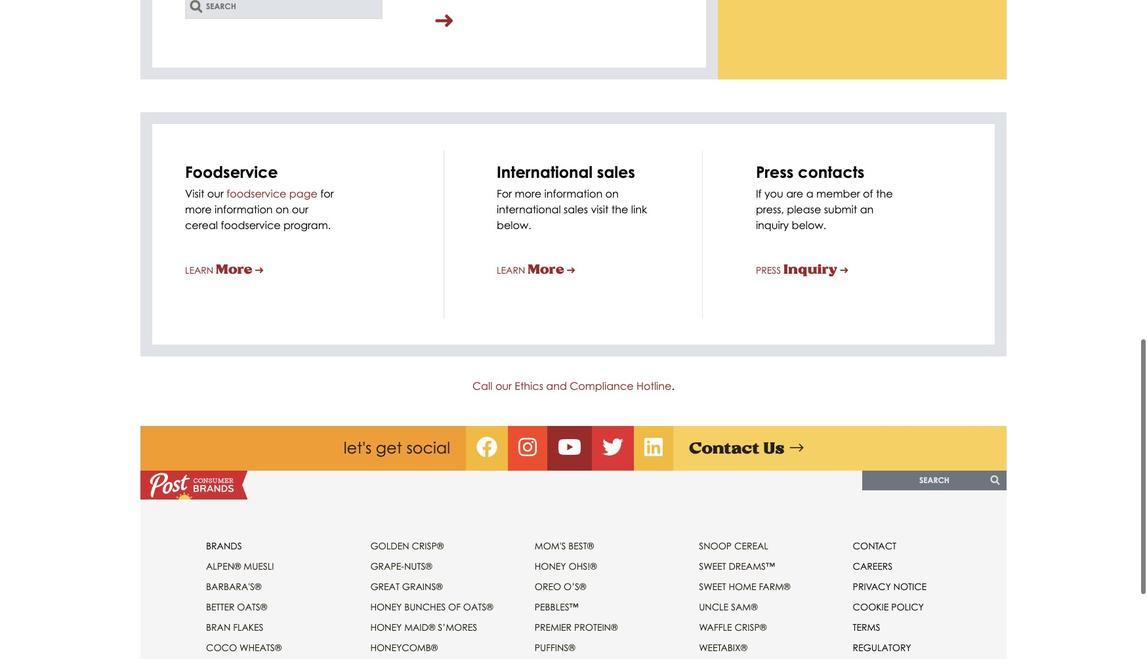 Task type: describe. For each thing, give the bounding box(es) containing it.
honey for honey bunches of oats®
[[370, 601, 402, 612]]

sweet for sweet home farm®
[[699, 581, 726, 592]]

information inside the international sales for more information on international sales visit the link below.
[[545, 187, 603, 200]]

grape-nuts® link
[[370, 561, 432, 572]]

crisp® for golden crisp®
[[412, 540, 444, 551]]

honeycomb® link
[[370, 642, 438, 653]]

cereal
[[735, 540, 768, 551]]

sweet home farm® link
[[699, 581, 791, 592]]

honey
[[370, 622, 402, 633]]

0 horizontal spatial long arrow right image
[[567, 266, 575, 276]]

home
[[729, 581, 757, 592]]

alpen® muesli link
[[206, 561, 274, 572]]

get
[[376, 438, 402, 457]]

better oats® link
[[206, 601, 267, 612]]

foodservice page link
[[227, 187, 318, 200]]

of inside press contacts if you are a member of the press, please submit an inquiry below.
[[863, 187, 873, 200]]

sweet for sweet dreams™
[[699, 561, 726, 572]]

honey for honey ohs!®
[[535, 561, 566, 572]]

policy
[[891, 601, 924, 612]]

muesli
[[244, 561, 274, 572]]

pebbles™ link
[[535, 601, 579, 612]]

flakes
[[233, 622, 264, 633]]

ethics
[[515, 379, 543, 393]]

regulatory
[[853, 642, 911, 653]]

.
[[672, 379, 675, 393]]

1 oats® from the left
[[237, 601, 267, 612]]

our inside for more information on our cereal foodservice program.
[[292, 203, 308, 216]]

press for inquiry
[[756, 265, 781, 276]]

are
[[787, 187, 804, 200]]

honey bunches of oats®
[[370, 601, 493, 612]]

farm®
[[759, 581, 791, 592]]

our for call
[[496, 379, 512, 393]]

international
[[497, 162, 593, 182]]

press inquiry
[[756, 262, 838, 276]]

premier
[[535, 622, 572, 633]]

contact for contact us
[[689, 439, 760, 457]]

cookie policy
[[853, 601, 924, 612]]

terms link
[[853, 622, 881, 633]]

waffle crisp® link
[[699, 622, 767, 633]]

2 oats® from the left
[[463, 601, 493, 612]]

program.
[[284, 219, 331, 232]]

better
[[206, 601, 235, 612]]

Search the Post Consumer Brands website text field
[[185, 0, 383, 19]]

brands link
[[206, 540, 242, 551]]

contact link
[[853, 540, 897, 551]]

oreo o's®
[[535, 581, 587, 592]]

honey maid® s'mores link
[[370, 622, 477, 633]]

weetabix® link
[[699, 642, 748, 653]]

coco
[[206, 642, 237, 653]]

honey ohs!® link
[[535, 561, 597, 572]]

the inside press contacts if you are a member of the press, please submit an inquiry below.
[[876, 187, 893, 200]]

best®
[[569, 540, 594, 551]]

golden crisp®
[[370, 540, 444, 551]]

inquiry
[[756, 219, 789, 232]]

page
[[289, 187, 318, 200]]

protein®
[[574, 622, 618, 633]]

0 horizontal spatial of
[[448, 601, 461, 612]]

social
[[407, 438, 450, 457]]

ohs!®
[[569, 561, 597, 572]]

post consumer brands image
[[140, 471, 248, 500]]

call
[[473, 379, 493, 393]]

waffle
[[699, 622, 732, 633]]

brands
[[206, 540, 242, 551]]

our for visit
[[207, 187, 224, 200]]

let's get social
[[344, 438, 450, 457]]

on inside for more information on our cereal foodservice program.
[[276, 203, 289, 216]]

maid®
[[404, 622, 435, 633]]

grains®
[[402, 581, 443, 592]]

sweet dreams™ link
[[699, 561, 775, 572]]

0 vertical spatial foodservice
[[227, 187, 286, 200]]

for
[[497, 187, 512, 200]]

crisp® for waffle crisp®
[[735, 622, 767, 633]]

golden crisp® link
[[370, 540, 444, 551]]

barbara's®
[[206, 581, 261, 592]]

instagram image
[[519, 441, 537, 456]]

oreo o's® link
[[535, 581, 587, 592]]

learn for international sales
[[497, 265, 525, 276]]

careers
[[853, 561, 893, 572]]

press contacts if you are a member of the press, please submit an inquiry below.
[[756, 162, 893, 232]]

mom's best® link
[[535, 540, 594, 551]]

more for foodservice
[[216, 262, 253, 276]]

great
[[370, 581, 400, 592]]

below. inside press contacts if you are a member of the press, please submit an inquiry below.
[[792, 219, 827, 232]]

learn more for foodservice
[[185, 262, 253, 276]]

visit
[[591, 203, 609, 216]]

the inside the international sales for more information on international sales visit the link below.
[[612, 203, 628, 216]]

learn for foodservice
[[185, 265, 213, 276]]

call our ethics and compliance hotline .
[[473, 379, 675, 393]]

compliance
[[570, 379, 634, 393]]

coco wheats®
[[206, 642, 282, 653]]

contact for contact link
[[853, 540, 897, 551]]

contact us link
[[689, 439, 804, 457]]

submit
[[824, 203, 857, 216]]

great grains®
[[370, 581, 443, 592]]

0 vertical spatial sales
[[597, 162, 635, 182]]

honey bunches of oats® link
[[370, 601, 493, 612]]

uncle sam®
[[699, 601, 758, 612]]

sweet home farm®
[[699, 581, 791, 592]]

bran flakes
[[206, 622, 264, 633]]

bran
[[206, 622, 231, 633]]

uncle sam® link
[[699, 601, 758, 612]]

sam®
[[731, 601, 758, 612]]

premier protein® link
[[535, 622, 618, 633]]



Task type: vqa. For each thing, say whether or not it's contained in the screenshot.
consumer
no



Task type: locate. For each thing, give the bounding box(es) containing it.
of
[[863, 187, 873, 200], [448, 601, 461, 612]]

1 vertical spatial crisp®
[[735, 622, 767, 633]]

learn more for international sales
[[497, 262, 564, 276]]

1 long arrow right image from the left
[[255, 266, 263, 276]]

foodservice
[[185, 162, 278, 182]]

sales left visit at top
[[564, 203, 588, 216]]

1 vertical spatial press
[[756, 265, 781, 276]]

0 vertical spatial of
[[863, 187, 873, 200]]

honey up honey
[[370, 601, 402, 612]]

more down international
[[528, 262, 564, 276]]

contact left us
[[689, 439, 760, 457]]

more up cereal
[[185, 203, 212, 216]]

0 horizontal spatial our
[[207, 187, 224, 200]]

2 sweet from the top
[[699, 581, 726, 592]]

learn
[[185, 265, 213, 276], [497, 265, 525, 276]]

1 horizontal spatial more
[[528, 262, 564, 276]]

press for contacts
[[756, 162, 794, 182]]

contact up careers
[[853, 540, 897, 551]]

sweet up uncle
[[699, 581, 726, 592]]

0 vertical spatial honey
[[535, 561, 566, 572]]

weetabix®
[[699, 642, 748, 653]]

wheats®
[[240, 642, 282, 653]]

0 vertical spatial our
[[207, 187, 224, 200]]

2 below. from the left
[[792, 219, 827, 232]]

hotline
[[637, 379, 672, 393]]

inquiry
[[784, 262, 838, 276]]

honey
[[535, 561, 566, 572], [370, 601, 402, 612]]

bran flakes link
[[206, 622, 264, 633]]

0 vertical spatial sweet
[[699, 561, 726, 572]]

more
[[216, 262, 253, 276], [528, 262, 564, 276]]

0 horizontal spatial information
[[215, 203, 273, 216]]

1 horizontal spatial learn more
[[497, 262, 564, 276]]

honey ohs!®
[[535, 561, 597, 572]]

long arrow right image inside contact us link
[[790, 440, 804, 456]]

1 learn from the left
[[185, 265, 213, 276]]

for
[[321, 187, 334, 200]]

our right call
[[496, 379, 512, 393]]

information down visit our foodservice page at left top
[[215, 203, 273, 216]]

member
[[817, 187, 860, 200]]

0 vertical spatial long arrow right image
[[567, 266, 575, 276]]

premier protein®
[[535, 622, 618, 633]]

please
[[787, 203, 821, 216]]

0 vertical spatial press
[[756, 162, 794, 182]]

press inside press contacts if you are a member of the press, please submit an inquiry below.
[[756, 162, 794, 182]]

snoop cereal link
[[699, 540, 768, 551]]

sweet down the snoop
[[699, 561, 726, 572]]

0 vertical spatial more
[[515, 187, 542, 200]]

0 horizontal spatial contact
[[689, 439, 760, 457]]

0 horizontal spatial sales
[[564, 203, 588, 216]]

None search field
[[185, 0, 490, 41]]

crisp® up nuts®
[[412, 540, 444, 551]]

learn down cereal
[[185, 265, 213, 276]]

long arrow right image right the "inquiry" on the right
[[840, 266, 848, 276]]

post consumer brands link
[[140, 471, 248, 500]]

1 vertical spatial more
[[185, 203, 212, 216]]

contacts
[[798, 162, 865, 182]]

1 horizontal spatial long arrow right image
[[840, 266, 848, 276]]

Search text field
[[863, 471, 1007, 490]]

press left the "inquiry" on the right
[[756, 265, 781, 276]]

1 vertical spatial of
[[448, 601, 461, 612]]

2 horizontal spatial our
[[496, 379, 512, 393]]

1 horizontal spatial the
[[876, 187, 893, 200]]

1 horizontal spatial below.
[[792, 219, 827, 232]]

privacy notice
[[853, 581, 927, 592]]

1 vertical spatial information
[[215, 203, 273, 216]]

our down the page
[[292, 203, 308, 216]]

snoop
[[699, 540, 732, 551]]

information up visit at top
[[545, 187, 603, 200]]

snoop cereal
[[699, 540, 768, 551]]

1 learn more from the left
[[185, 262, 253, 276]]

us
[[764, 439, 785, 457]]

a
[[807, 187, 814, 200]]

0 vertical spatial on
[[606, 187, 619, 200]]

0 horizontal spatial on
[[276, 203, 289, 216]]

mom's
[[535, 540, 566, 551]]

0 horizontal spatial more
[[216, 262, 253, 276]]

2 vertical spatial our
[[496, 379, 512, 393]]

crisp®
[[412, 540, 444, 551], [735, 622, 767, 633]]

learn more
[[185, 262, 253, 276], [497, 262, 564, 276]]

1 horizontal spatial sales
[[597, 162, 635, 182]]

0 horizontal spatial more
[[185, 203, 212, 216]]

alpen®
[[206, 561, 241, 572]]

more inside the international sales for more information on international sales visit the link below.
[[515, 187, 542, 200]]

0 horizontal spatial learn more
[[185, 262, 253, 276]]

the right member
[[876, 187, 893, 200]]

cereal
[[185, 219, 218, 232]]

1 vertical spatial contact
[[853, 540, 897, 551]]

1 horizontal spatial of
[[863, 187, 873, 200]]

2 learn from the left
[[497, 265, 525, 276]]

s'mores
[[438, 622, 477, 633]]

0 horizontal spatial below.
[[497, 219, 532, 232]]

0 vertical spatial crisp®
[[412, 540, 444, 551]]

learn more down cereal
[[185, 262, 253, 276]]

1 horizontal spatial crisp®
[[735, 622, 767, 633]]

an
[[860, 203, 874, 216]]

1 horizontal spatial on
[[606, 187, 619, 200]]

foodservice inside for more information on our cereal foodservice program.
[[221, 219, 281, 232]]

oats® up s'mores
[[463, 601, 493, 612]]

sales up visit at top
[[597, 162, 635, 182]]

cookie policy link
[[853, 601, 924, 612]]

grape-
[[370, 561, 404, 572]]

below. down international
[[497, 219, 532, 232]]

1 vertical spatial our
[[292, 203, 308, 216]]

puffins® link
[[535, 642, 576, 653]]

crisp® down the sam®
[[735, 622, 767, 633]]

1 horizontal spatial honey
[[535, 561, 566, 572]]

long arrow right image for press contacts
[[840, 266, 848, 276]]

better oats®
[[206, 601, 267, 612]]

and
[[546, 379, 567, 393]]

on
[[606, 187, 619, 200], [276, 203, 289, 216]]

1 more from the left
[[216, 262, 253, 276]]

press,
[[756, 203, 784, 216]]

more up international
[[515, 187, 542, 200]]

1 horizontal spatial oats®
[[463, 601, 493, 612]]

1 horizontal spatial long arrow right image
[[790, 440, 804, 456]]

bunches
[[404, 601, 446, 612]]

linkedin image
[[645, 441, 663, 456]]

on up visit at top
[[606, 187, 619, 200]]

0 horizontal spatial oats®
[[237, 601, 267, 612]]

1 below. from the left
[[497, 219, 532, 232]]

0 vertical spatial contact
[[689, 439, 760, 457]]

0 vertical spatial information
[[545, 187, 603, 200]]

0 horizontal spatial crisp®
[[412, 540, 444, 551]]

of up an
[[863, 187, 873, 200]]

information inside for more information on our cereal foodservice program.
[[215, 203, 273, 216]]

1 horizontal spatial learn
[[497, 265, 525, 276]]

1 vertical spatial foodservice
[[221, 219, 281, 232]]

1 sweet from the top
[[699, 561, 726, 572]]

foodservice down visit our foodservice page at left top
[[221, 219, 281, 232]]

link
[[631, 203, 647, 216]]

cookie
[[853, 601, 889, 612]]

1 vertical spatial on
[[276, 203, 289, 216]]

puffins®
[[535, 642, 576, 653]]

our right visit
[[207, 187, 224, 200]]

more
[[515, 187, 542, 200], [185, 203, 212, 216]]

honey maid® s'mores
[[370, 622, 477, 633]]

international
[[497, 203, 561, 216]]

2 press from the top
[[756, 265, 781, 276]]

2 long arrow right image from the left
[[840, 266, 848, 276]]

for more information on our cereal foodservice program.
[[185, 187, 334, 232]]

1 vertical spatial the
[[612, 203, 628, 216]]

press inside press inquiry
[[756, 265, 781, 276]]

on inside the international sales for more information on international sales visit the link below.
[[606, 187, 619, 200]]

waffle crisp®
[[699, 622, 767, 633]]

barbara's® link
[[206, 581, 261, 592]]

long arrow right image
[[255, 266, 263, 276], [840, 266, 848, 276]]

if
[[756, 187, 762, 200]]

privacy notice link
[[853, 581, 927, 592]]

1 horizontal spatial information
[[545, 187, 603, 200]]

let's
[[344, 438, 372, 457]]

1 vertical spatial sales
[[564, 203, 588, 216]]

1 vertical spatial long arrow right image
[[790, 440, 804, 456]]

foodservice down foodservice
[[227, 187, 286, 200]]

more for international sales
[[528, 262, 564, 276]]

privacy
[[853, 581, 891, 592]]

uncle
[[699, 601, 729, 612]]

grape-nuts®
[[370, 561, 432, 572]]

contact
[[689, 439, 760, 457], [853, 540, 897, 551]]

great grains® link
[[370, 581, 443, 592]]

0 horizontal spatial the
[[612, 203, 628, 216]]

oats® up flakes
[[237, 601, 267, 612]]

visit
[[185, 187, 204, 200]]

more inside for more information on our cereal foodservice program.
[[185, 203, 212, 216]]

golden
[[370, 540, 409, 551]]

1 horizontal spatial contact
[[853, 540, 897, 551]]

pebbles™
[[535, 601, 579, 612]]

long arrow right image for foodservice
[[255, 266, 263, 276]]

0 vertical spatial the
[[876, 187, 893, 200]]

learn more down international
[[497, 262, 564, 276]]

press up you
[[756, 162, 794, 182]]

on down foodservice page link
[[276, 203, 289, 216]]

nuts®
[[404, 561, 432, 572]]

1 press from the top
[[756, 162, 794, 182]]

notice
[[894, 581, 927, 592]]

more down cereal
[[216, 262, 253, 276]]

coco wheats® link
[[206, 642, 282, 653]]

0 horizontal spatial learn
[[185, 265, 213, 276]]

below. inside the international sales for more information on international sales visit the link below.
[[497, 219, 532, 232]]

careers link
[[853, 561, 893, 572]]

long arrow right image down for more information on our cereal foodservice program.
[[255, 266, 263, 276]]

1 horizontal spatial our
[[292, 203, 308, 216]]

1 vertical spatial sweet
[[699, 581, 726, 592]]

the left link
[[612, 203, 628, 216]]

below. down please in the top of the page
[[792, 219, 827, 232]]

oreo
[[535, 581, 561, 592]]

0 horizontal spatial honey
[[370, 601, 402, 612]]

long arrow right image
[[567, 266, 575, 276], [790, 440, 804, 456]]

1 vertical spatial honey
[[370, 601, 402, 612]]

2 more from the left
[[528, 262, 564, 276]]

0 horizontal spatial long arrow right image
[[255, 266, 263, 276]]

honey down mom's
[[535, 561, 566, 572]]

foodservice
[[227, 187, 286, 200], [221, 219, 281, 232]]

2 learn more from the left
[[497, 262, 564, 276]]

of up s'mores
[[448, 601, 461, 612]]

1 horizontal spatial more
[[515, 187, 542, 200]]

learn down international
[[497, 265, 525, 276]]



